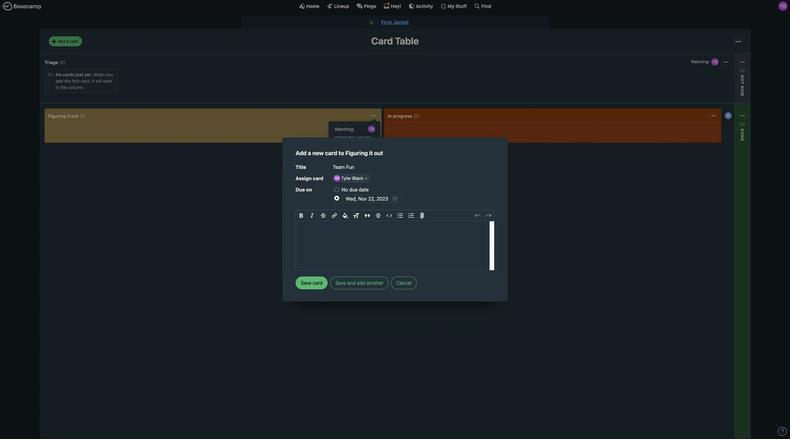 Task type: vqa. For each thing, say whether or not it's contained in the screenshot.
card,
yes



Task type: locate. For each thing, give the bounding box(es) containing it.
find
[[482, 3, 491, 9]]

0 horizontal spatial add
[[56, 79, 63, 84]]

triage (0)
[[44, 59, 65, 65]]

add down color it blue icon
[[335, 164, 343, 169]]

0 horizontal spatial out
[[71, 113, 78, 119]]

and
[[347, 280, 356, 286]]

watching:
[[691, 59, 710, 64], [335, 126, 354, 132], [704, 134, 723, 139]]

no left due
[[342, 187, 348, 193]]

tyler black image
[[779, 2, 788, 11], [711, 58, 719, 66], [367, 125, 376, 133]]

card
[[70, 39, 78, 44], [325, 150, 337, 157], [344, 164, 352, 169], [313, 176, 323, 181]]

triage link
[[44, 59, 58, 65]]

2 vertical spatial watching:
[[704, 134, 723, 139]]

add up the title
[[296, 150, 307, 157]]

no
[[56, 72, 62, 77], [342, 187, 348, 193]]

it right color it pink "image"
[[369, 150, 373, 157]]

0 vertical spatial add
[[58, 39, 65, 44]]

add a card link
[[49, 36, 82, 46]]

a inside add a card link
[[66, 39, 69, 44]]

0 vertical spatial add
[[56, 79, 63, 84]]

0 vertical spatial tyler black image
[[779, 2, 788, 11]]

1 vertical spatial add
[[357, 280, 365, 286]]

n down d
[[740, 135, 745, 139]]

add up in
[[56, 79, 63, 84]]

tyler
[[341, 176, 351, 181]]

o up e
[[740, 132, 745, 135]]

figuring
[[48, 113, 66, 119], [345, 150, 368, 157]]

1 horizontal spatial out
[[374, 150, 383, 157]]

× link
[[363, 175, 369, 181]]

add a card
[[58, 39, 78, 44]]

1 horizontal spatial a
[[308, 150, 311, 157]]

0 horizontal spatial add
[[58, 39, 65, 44]]

it
[[92, 79, 94, 84], [67, 113, 70, 119], [369, 150, 373, 157]]

0 horizontal spatial it
[[67, 113, 70, 119]]

1 horizontal spatial no
[[342, 187, 348, 193]]

new
[[312, 150, 324, 157]]

out right color it purple image
[[374, 150, 383, 157]]

tyler black ×
[[341, 176, 368, 181]]

2 vertical spatial it
[[369, 150, 373, 157]]

due on
[[296, 187, 312, 193]]

table
[[395, 35, 419, 47]]

n down "t"
[[740, 86, 745, 89]]

option group
[[333, 145, 376, 160]]

cancel link
[[391, 277, 417, 289]]

just
[[75, 72, 83, 77]]

no inside add it to the schedule? option group
[[342, 187, 348, 193]]

2 vertical spatial add
[[335, 164, 343, 169]]

hey!
[[391, 3, 401, 9]]

card,
[[81, 79, 91, 84]]

t
[[740, 82, 745, 84]]

no cards just yet
[[56, 72, 91, 77]]

o up w
[[740, 78, 745, 82]]

add inside add card link
[[335, 164, 343, 169]]

1 vertical spatial a
[[308, 150, 311, 157]]

1 vertical spatial n
[[740, 135, 745, 139]]

in
[[56, 85, 59, 90]]

activity
[[416, 3, 433, 9]]

2 vertical spatial o
[[740, 132, 745, 135]]

3 o from the top
[[740, 132, 745, 135]]

o
[[740, 78, 745, 82], [740, 89, 745, 92], [740, 132, 745, 135]]

n
[[740, 86, 745, 89], [740, 135, 745, 139]]

rename
[[335, 186, 351, 191]]

2 vertical spatial tyler black image
[[367, 125, 376, 133]]

0 vertical spatial out
[[71, 113, 78, 119]]

add right and
[[357, 280, 365, 286]]

0 vertical spatial no
[[56, 72, 62, 77]]

add
[[58, 39, 65, 44], [296, 150, 307, 157], [335, 164, 343, 169]]

(0) right figuring it out link
[[80, 113, 86, 119]]

1 horizontal spatial add
[[296, 150, 307, 157]]

Type names to assign… text field
[[370, 174, 495, 182]]

2 o from the top
[[740, 89, 745, 92]]

. when you add the first card, it will start in this column.
[[56, 72, 113, 90]]

1 o from the top
[[740, 78, 745, 82]]

stuff
[[456, 3, 467, 9]]

2 horizontal spatial tyler black image
[[779, 2, 788, 11]]

2 horizontal spatial add
[[335, 164, 343, 169]]

o for d o n e
[[740, 132, 745, 135]]

no for no due date
[[342, 187, 348, 193]]

add inside add a card link
[[58, 39, 65, 44]]

home link
[[299, 3, 320, 9]]

card table
[[371, 35, 419, 47]]

add card
[[335, 164, 352, 169]]

you
[[106, 72, 113, 77]]

to
[[339, 150, 344, 157]]

black
[[352, 176, 363, 181]]

yet
[[84, 72, 91, 77]]

0 vertical spatial figuring
[[48, 113, 66, 119]]

1 horizontal spatial it
[[92, 79, 94, 84]]

on
[[306, 187, 312, 193]]

0 vertical spatial o
[[740, 78, 745, 82]]

0 vertical spatial n
[[740, 86, 745, 89]]

out down 'column.'
[[71, 113, 78, 119]]

no left cards
[[56, 72, 62, 77]]

1 horizontal spatial tyler black image
[[711, 58, 719, 66]]

pings
[[364, 3, 376, 9]]

(0)
[[59, 59, 65, 65], [740, 68, 745, 73], [80, 113, 86, 119], [414, 113, 420, 119], [740, 122, 745, 127]]

w
[[740, 92, 745, 97]]

lineup
[[334, 3, 349, 9]]

1 vertical spatial o
[[740, 89, 745, 92]]

d o n e
[[740, 129, 745, 141]]

color it pink image
[[359, 146, 364, 151]]

add inside . when you add the first card, it will start in this column.
[[56, 79, 63, 84]]

0 horizontal spatial a
[[66, 39, 69, 44]]

first
[[72, 79, 80, 84]]

1 vertical spatial no
[[342, 187, 348, 193]]

rename link
[[333, 185, 376, 193]]

1 horizontal spatial figuring
[[345, 150, 368, 157]]

1 horizontal spatial add
[[357, 280, 365, 286]]

add
[[56, 79, 63, 84], [357, 280, 365, 286]]

2 horizontal spatial it
[[369, 150, 373, 157]]

jacket
[[393, 20, 409, 25]]

0 vertical spatial a
[[66, 39, 69, 44]]

my stuff button
[[440, 3, 467, 9]]

it left will at the left
[[92, 79, 94, 84]]

out
[[71, 113, 78, 119], [374, 150, 383, 157]]

cancel
[[396, 280, 412, 286]]

add it to the schedule? option group
[[334, 186, 495, 203]]

0 horizontal spatial no
[[56, 72, 62, 77]]

it down this
[[67, 113, 70, 119]]

add up triage (0)
[[58, 39, 65, 44]]

a
[[66, 39, 69, 44], [308, 150, 311, 157]]

0 vertical spatial it
[[92, 79, 94, 84]]

will
[[96, 79, 102, 84]]

assign
[[296, 176, 312, 181]]

no due date
[[342, 187, 369, 193]]

o down "t"
[[740, 89, 745, 92]]

None submit
[[702, 87, 745, 95], [333, 134, 376, 141], [702, 141, 745, 149], [333, 174, 376, 182], [333, 193, 376, 200], [333, 200, 376, 208], [296, 277, 328, 289], [702, 87, 745, 95], [333, 134, 376, 141], [702, 141, 745, 149], [333, 174, 376, 182], [333, 193, 376, 200], [333, 200, 376, 208], [296, 277, 328, 289]]

figuring it out link
[[48, 113, 78, 119]]

switch accounts image
[[2, 2, 41, 11]]

1 vertical spatial add
[[296, 150, 307, 157]]



Task type: describe. For each thing, give the bounding box(es) containing it.
save and add another
[[335, 280, 384, 286]]

due
[[349, 187, 358, 193]]

no for no cards just yet
[[56, 72, 62, 77]]

color it brown image
[[347, 153, 351, 158]]

(0) up d
[[740, 122, 745, 127]]

main element
[[0, 0, 790, 12]]

figuring it out (0)
[[48, 113, 86, 119]]

a for card
[[66, 39, 69, 44]]

(0) up "n" at the top right of the page
[[740, 68, 745, 73]]

activity link
[[409, 3, 433, 9]]

first jacket
[[381, 20, 409, 25]]

in progress link
[[388, 113, 412, 119]]

due
[[296, 187, 305, 193]]

color it blue image
[[334, 153, 339, 158]]

add for add a new card to figuring it out
[[296, 150, 307, 157]]

e
[[740, 139, 745, 141]]

in progress (0)
[[388, 113, 420, 119]]

first jacket link
[[381, 20, 409, 25]]

a for new
[[308, 150, 311, 157]]

.
[[91, 72, 92, 77]]

it inside . when you add the first card, it will start in this column.
[[92, 79, 94, 84]]

save
[[335, 280, 346, 286]]

n o t n o w
[[740, 75, 745, 97]]

title
[[296, 164, 306, 170]]

0 horizontal spatial tyler black image
[[367, 125, 376, 133]]

progress
[[393, 113, 412, 119]]

in
[[388, 113, 392, 119]]

the
[[64, 79, 71, 84]]

n
[[740, 75, 745, 78]]

triage
[[44, 59, 58, 65]]

0 vertical spatial watching:
[[691, 59, 710, 64]]

(0) right triage link
[[59, 59, 65, 65]]

add for add card
[[335, 164, 343, 169]]

color it yellow image
[[340, 146, 345, 151]]

color it white image
[[334, 146, 339, 151]]

o for n o t n o w
[[740, 78, 745, 82]]

(0) right progress
[[414, 113, 420, 119]]

tyler black image inside main element
[[779, 2, 788, 11]]

Choose date… field
[[342, 195, 401, 203]]

×
[[365, 176, 368, 181]]

add a new card to figuring it out
[[296, 150, 383, 157]]

add card link
[[333, 163, 376, 171]]

start
[[103, 79, 112, 84]]

another
[[367, 280, 384, 286]]

1 n from the top
[[740, 86, 745, 89]]

when
[[93, 72, 105, 77]]

color it red image
[[353, 146, 358, 151]]

Describe your card here… text field
[[296, 221, 494, 270]]

color it orange image
[[347, 146, 351, 151]]

card
[[371, 35, 393, 47]]

first
[[381, 20, 392, 25]]

hey! button
[[384, 3, 401, 9]]

add for add a card
[[58, 39, 65, 44]]

d
[[740, 129, 745, 132]]

assign card
[[296, 176, 323, 181]]

1 vertical spatial watching:
[[335, 126, 354, 132]]

1 vertical spatial figuring
[[345, 150, 368, 157]]

column.
[[69, 85, 84, 90]]

my
[[448, 3, 455, 9]]

my stuff
[[448, 3, 467, 9]]

pings button
[[357, 3, 376, 9]]

1 vertical spatial out
[[374, 150, 383, 157]]

Type a card title… text field
[[333, 162, 495, 172]]

this
[[60, 85, 67, 90]]

find button
[[474, 3, 491, 9]]

save and add another button
[[330, 277, 389, 289]]

1 vertical spatial it
[[67, 113, 70, 119]]

0 horizontal spatial figuring
[[48, 113, 66, 119]]

add inside button
[[357, 280, 365, 286]]

color it purple image
[[365, 146, 370, 151]]

lineup link
[[327, 3, 349, 9]]

1 vertical spatial tyler black image
[[711, 58, 719, 66]]

2 n from the top
[[740, 135, 745, 139]]

cards
[[63, 72, 74, 77]]

color it green image
[[340, 153, 345, 158]]

date
[[359, 187, 369, 193]]

home
[[306, 3, 320, 9]]



